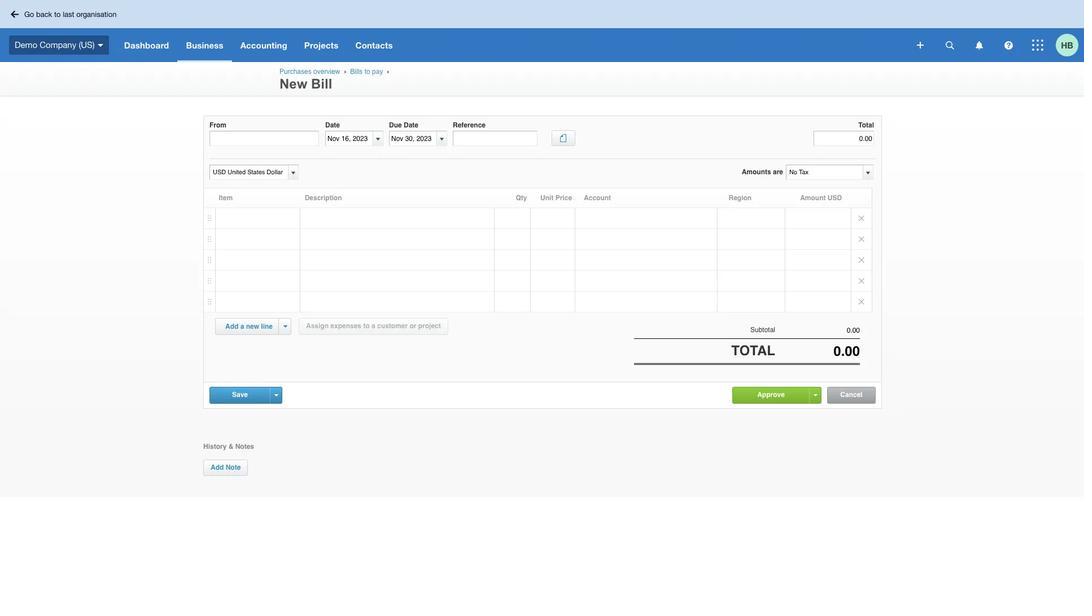 Task type: vqa. For each thing, say whether or not it's contained in the screenshot.
'Edit metrics' BUTTON
no



Task type: locate. For each thing, give the bounding box(es) containing it.
from
[[209, 121, 226, 129]]

project
[[418, 322, 441, 330]]

dashboard link
[[116, 28, 178, 62]]

region
[[729, 194, 752, 202]]

1 horizontal spatial add
[[225, 323, 238, 331]]

customer
[[377, 322, 408, 330]]

2 date from the left
[[404, 121, 418, 129]]

1 vertical spatial delete line item image
[[852, 271, 872, 291]]

a
[[372, 322, 375, 330], [240, 323, 244, 331]]

notes
[[235, 443, 254, 451]]

navigation
[[116, 28, 909, 62]]

›
[[344, 68, 346, 75], [387, 68, 389, 75]]

1 horizontal spatial ›
[[387, 68, 389, 75]]

2 horizontal spatial svg image
[[1032, 40, 1044, 51]]

date up date text box
[[325, 121, 340, 129]]

usd
[[828, 194, 842, 202]]

1 delete line item image from the top
[[852, 250, 872, 270]]

add left new
[[225, 323, 238, 331]]

hb
[[1061, 40, 1073, 50]]

line
[[261, 323, 273, 331]]

add a new line link
[[219, 319, 280, 335]]

reference
[[453, 121, 486, 129]]

history & notes
[[203, 443, 254, 451]]

0 horizontal spatial ›
[[344, 68, 346, 75]]

projects
[[304, 40, 339, 50]]

assign expenses to a customer or project
[[306, 322, 441, 330]]

to left last
[[54, 10, 61, 18]]

› left bills
[[344, 68, 346, 75]]

1 horizontal spatial svg image
[[975, 41, 983, 49]]

accounting button
[[232, 28, 296, 62]]

1 date from the left
[[325, 121, 340, 129]]

purchases overview › bills to pay › new bill
[[280, 68, 391, 91]]

last
[[63, 10, 74, 18]]

accounting
[[240, 40, 287, 50]]

2 vertical spatial to
[[363, 322, 370, 330]]

account
[[584, 194, 611, 202]]

go
[[24, 10, 34, 18]]

1 vertical spatial to
[[365, 68, 370, 76]]

assign expenses to a customer or project link
[[299, 318, 448, 335]]

purchases
[[280, 68, 312, 76]]

demo company (us)
[[15, 40, 95, 50]]

0 vertical spatial add
[[225, 323, 238, 331]]

to inside purchases overview › bills to pay › new bill
[[365, 68, 370, 76]]

due date
[[389, 121, 418, 129]]

1 vertical spatial delete line item image
[[852, 229, 872, 250]]

0 horizontal spatial svg image
[[98, 44, 103, 47]]

0 horizontal spatial add
[[211, 464, 224, 472]]

amount usd
[[800, 194, 842, 202]]

2 vertical spatial delete line item image
[[852, 292, 872, 312]]

to
[[54, 10, 61, 18], [365, 68, 370, 76], [363, 322, 370, 330]]

to right expenses
[[363, 322, 370, 330]]

banner
[[0, 0, 1084, 62]]

1 delete line item image from the top
[[852, 208, 872, 229]]

a left new
[[240, 323, 244, 331]]

approve
[[757, 391, 785, 399]]

go back to last organisation
[[24, 10, 117, 18]]

None text field
[[775, 344, 860, 360]]

delete line item image
[[852, 208, 872, 229], [852, 229, 872, 250]]

None text field
[[209, 131, 319, 146], [210, 165, 286, 180], [787, 165, 862, 180], [775, 327, 860, 335], [209, 131, 319, 146], [210, 165, 286, 180], [787, 165, 862, 180], [775, 327, 860, 335]]

svg image
[[1032, 40, 1044, 51], [975, 41, 983, 49], [98, 44, 103, 47]]

a left customer at the left bottom of the page
[[372, 322, 375, 330]]

date up the "due date" text box
[[404, 121, 418, 129]]

price
[[555, 194, 572, 202]]

amounts
[[742, 168, 771, 176]]

delete line item image
[[852, 250, 872, 270], [852, 271, 872, 291], [852, 292, 872, 312]]

note
[[226, 464, 241, 472]]

0 vertical spatial delete line item image
[[852, 208, 872, 229]]

add for add a new line
[[225, 323, 238, 331]]

add for add note
[[211, 464, 224, 472]]

item
[[219, 194, 233, 202]]

2 › from the left
[[387, 68, 389, 75]]

0 vertical spatial to
[[54, 10, 61, 18]]

new
[[280, 76, 307, 91]]

1 vertical spatial add
[[211, 464, 224, 472]]

1 horizontal spatial a
[[372, 322, 375, 330]]

1 horizontal spatial date
[[404, 121, 418, 129]]

&
[[229, 443, 233, 451]]

to left pay
[[365, 68, 370, 76]]

date
[[325, 121, 340, 129], [404, 121, 418, 129]]

Due Date text field
[[390, 132, 436, 146]]

cancel
[[840, 391, 863, 399]]

0 vertical spatial delete line item image
[[852, 250, 872, 270]]

total
[[731, 343, 775, 359]]

projects button
[[296, 28, 347, 62]]

due
[[389, 121, 402, 129]]

svg image
[[11, 10, 19, 18], [946, 41, 954, 49], [1004, 41, 1013, 49], [917, 42, 924, 49]]

› right pay
[[387, 68, 389, 75]]

new
[[246, 323, 259, 331]]

(us)
[[79, 40, 95, 50]]

unit
[[540, 194, 554, 202]]

add left note
[[211, 464, 224, 472]]

purchases overview link
[[280, 68, 340, 76]]

add
[[225, 323, 238, 331], [211, 464, 224, 472]]

0 horizontal spatial date
[[325, 121, 340, 129]]

pay
[[372, 68, 383, 76]]



Task type: describe. For each thing, give the bounding box(es) containing it.
expenses
[[331, 322, 361, 330]]

Total text field
[[814, 131, 874, 146]]

total
[[858, 121, 874, 129]]

bills to pay link
[[350, 68, 383, 76]]

dashboard
[[124, 40, 169, 50]]

hb button
[[1056, 28, 1084, 62]]

save
[[232, 391, 248, 399]]

organisation
[[76, 10, 117, 18]]

3 delete line item image from the top
[[852, 292, 872, 312]]

more save options... image
[[274, 394, 278, 397]]

1 › from the left
[[344, 68, 346, 75]]

to for last
[[54, 10, 61, 18]]

amounts are
[[742, 168, 783, 176]]

are
[[773, 168, 783, 176]]

back
[[36, 10, 52, 18]]

contacts
[[355, 40, 393, 50]]

company
[[40, 40, 76, 50]]

go back to last organisation link
[[7, 5, 123, 23]]

amount
[[800, 194, 826, 202]]

banner containing hb
[[0, 0, 1084, 62]]

svg image inside go back to last organisation link
[[11, 10, 19, 18]]

2 delete line item image from the top
[[852, 271, 872, 291]]

Reference text field
[[453, 131, 538, 146]]

assign
[[306, 322, 329, 330]]

subtotal
[[750, 326, 775, 334]]

bill
[[311, 76, 332, 91]]

add a new line
[[225, 323, 273, 331]]

add note link
[[203, 460, 248, 476]]

description
[[305, 194, 342, 202]]

Date text field
[[326, 132, 373, 146]]

0 horizontal spatial a
[[240, 323, 244, 331]]

svg image inside "demo company (us)" popup button
[[98, 44, 103, 47]]

demo
[[15, 40, 37, 50]]

cancel button
[[828, 388, 875, 403]]

business
[[186, 40, 223, 50]]

demo company (us) button
[[0, 28, 116, 62]]

contacts button
[[347, 28, 401, 62]]

business button
[[178, 28, 232, 62]]

or
[[410, 322, 416, 330]]

2 delete line item image from the top
[[852, 229, 872, 250]]

to for a
[[363, 322, 370, 330]]

unit price
[[540, 194, 572, 202]]

qty
[[516, 194, 527, 202]]

history
[[203, 443, 227, 451]]

approve link
[[733, 388, 809, 403]]

overview
[[313, 68, 340, 76]]

add note
[[211, 464, 241, 472]]

save link
[[210, 388, 270, 403]]

more add line options... image
[[283, 326, 287, 328]]

navigation containing dashboard
[[116, 28, 909, 62]]

more approve options... image
[[813, 394, 817, 397]]

bills
[[350, 68, 363, 76]]



